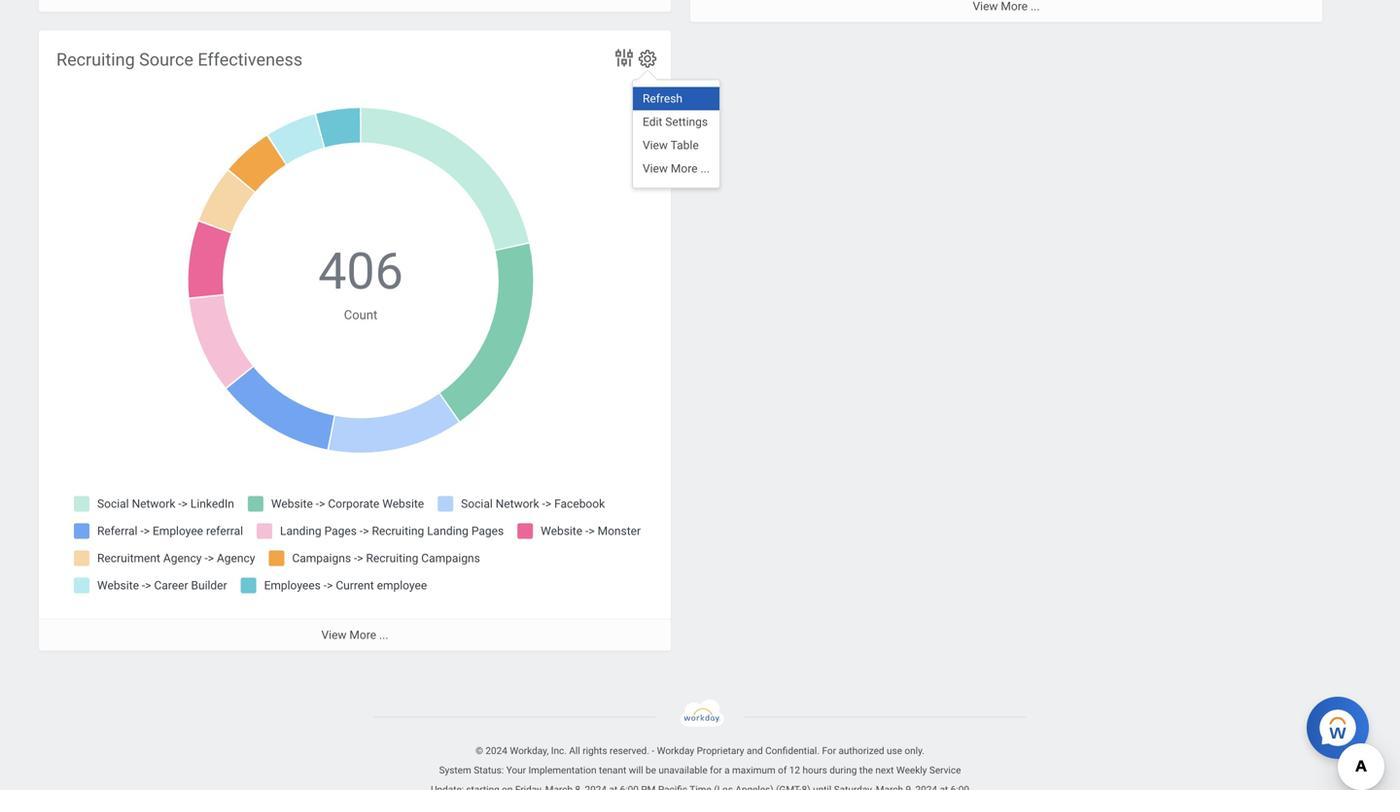 Task type: locate. For each thing, give the bounding box(es) containing it.
©
[[476, 745, 483, 757]]

next
[[875, 765, 894, 776]]

more
[[349, 141, 376, 154], [671, 162, 698, 175]]

refresh
[[643, 91, 683, 105]]

at
[[609, 784, 618, 790], [940, 784, 948, 790]]

time
[[690, 784, 711, 790]]

view inside 'view table' option
[[643, 138, 668, 152]]

2024
[[486, 745, 507, 757], [585, 784, 607, 790], [915, 784, 937, 790]]

only.
[[905, 745, 925, 757]]

0 horizontal spatial view more ...
[[321, 141, 388, 154]]

march
[[545, 784, 573, 790], [876, 784, 903, 790]]

2024 right 8,
[[585, 784, 607, 790]]

view table option
[[633, 133, 719, 157]]

view more ...
[[321, 141, 388, 154], [643, 162, 710, 175]]

confidential.
[[765, 745, 820, 757]]

at down service
[[940, 784, 948, 790]]

0 horizontal spatial more
[[349, 141, 376, 154]]

1 horizontal spatial at
[[940, 784, 948, 790]]

0 horizontal spatial at
[[609, 784, 618, 790]]

0 horizontal spatial ...
[[379, 141, 388, 154]]

0 vertical spatial view more ...
[[321, 141, 388, 154]]

... inside recruiting source effectiveness element
[[379, 141, 388, 154]]

...
[[379, 141, 388, 154], [701, 162, 710, 175]]

inc.
[[551, 745, 567, 757]]

maximum
[[732, 765, 776, 776]]

configure and view chart data image
[[613, 46, 636, 70]]

be
[[646, 765, 656, 776]]

march down next
[[876, 784, 903, 790]]

edit settings
[[643, 115, 708, 128]]

0 vertical spatial more
[[349, 141, 376, 154]]

12
[[789, 765, 800, 776]]

(los
[[714, 784, 733, 790]]

2024 right 9,
[[915, 784, 937, 790]]

footer
[[0, 700, 1400, 790]]

a
[[724, 765, 730, 776]]

1 horizontal spatial 2024
[[585, 784, 607, 790]]

0 vertical spatial ...
[[379, 141, 388, 154]]

1 vertical spatial more
[[671, 162, 698, 175]]

table
[[671, 138, 699, 152]]

view table
[[643, 138, 699, 152]]

the
[[859, 765, 873, 776]]

1 vertical spatial view more ...
[[643, 162, 710, 175]]

1 at from the left
[[609, 784, 618, 790]]

footer containing © 2024 workday, inc. all rights reserved. - workday proprietary and confidential. for authorized use only. system status: your implementation tenant will be unavailable for a maximum of 12 hours during the next weekly service update; starting on friday, march 8, 2024 at 6:00 pm pacific time (los angeles) (gmt-8) until saturday, march 9, 2024 at 6:0
[[0, 700, 1400, 790]]

view for 'view table' option
[[643, 138, 668, 152]]

of
[[778, 765, 787, 776]]

march down the implementation
[[545, 784, 573, 790]]

2024 right ©
[[486, 745, 507, 757]]

recruiting source effectiveness
[[56, 50, 302, 70]]

rights
[[583, 745, 607, 757]]

0 horizontal spatial march
[[545, 784, 573, 790]]

view inside view more ... option
[[643, 162, 668, 175]]

1 horizontal spatial view more ...
[[643, 162, 710, 175]]

configure recruiting source effectiveness image
[[637, 48, 658, 70]]

will
[[629, 765, 643, 776]]

1 horizontal spatial more
[[671, 162, 698, 175]]

system
[[439, 765, 471, 776]]

... inside option
[[701, 162, 710, 175]]

view
[[643, 138, 668, 152], [321, 141, 347, 154], [643, 162, 668, 175]]

during
[[830, 765, 857, 776]]

weekly
[[896, 765, 927, 776]]

1 vertical spatial ...
[[701, 162, 710, 175]]

at left 6:00 at the left of the page
[[609, 784, 618, 790]]

8)
[[802, 784, 811, 790]]

1 horizontal spatial ...
[[701, 162, 710, 175]]

1 horizontal spatial march
[[876, 784, 903, 790]]

and
[[747, 745, 763, 757]]



Task type: describe. For each thing, give the bounding box(es) containing it.
reserved.
[[610, 745, 649, 757]]

9,
[[906, 784, 913, 790]]

until
[[813, 784, 832, 790]]

effectiveness
[[198, 50, 302, 70]]

source
[[139, 50, 193, 70]]

starting
[[466, 784, 499, 790]]

authorized
[[839, 745, 884, 757]]

view inside view more ... link
[[321, 141, 347, 154]]

2 march from the left
[[876, 784, 903, 790]]

proprietary
[[697, 745, 744, 757]]

0 horizontal spatial 2024
[[486, 745, 507, 757]]

pacific
[[658, 784, 687, 790]]

unavailable
[[659, 765, 707, 776]]

8,
[[575, 784, 582, 790]]

friday,
[[515, 784, 543, 790]]

edit
[[643, 115, 662, 128]]

view for view more ... option
[[643, 162, 668, 175]]

recruiting source effectiveness element
[[39, 31, 671, 163]]

more inside option
[[671, 162, 698, 175]]

view more ... inside recruiting source effectiveness element
[[321, 141, 388, 154]]

all
[[569, 745, 580, 757]]

saturday,
[[834, 784, 873, 790]]

edit settings option
[[633, 110, 719, 133]]

6:00
[[620, 784, 639, 790]]

use
[[887, 745, 902, 757]]

configure recruiting source effectiveness list box
[[633, 86, 719, 180]]

status:
[[474, 765, 504, 776]]

implementation
[[528, 765, 596, 776]]

recruiting
[[56, 50, 135, 70]]

view more ... link
[[39, 131, 671, 163]]

workday
[[657, 745, 694, 757]]

2 at from the left
[[940, 784, 948, 790]]

update;
[[431, 784, 464, 790]]

view more ... option
[[633, 157, 719, 180]]

for
[[822, 745, 836, 757]]

2 horizontal spatial 2024
[[915, 784, 937, 790]]

tenant
[[599, 765, 626, 776]]

view more ... inside option
[[643, 162, 710, 175]]

your
[[506, 765, 526, 776]]

1 march from the left
[[545, 784, 573, 790]]

pm
[[641, 784, 656, 790]]

for
[[710, 765, 722, 776]]

more inside recruiting source effectiveness element
[[349, 141, 376, 154]]

(gmt-
[[776, 784, 802, 790]]

workday,
[[510, 745, 549, 757]]

settings
[[665, 115, 708, 128]]

on
[[502, 784, 513, 790]]

service
[[929, 765, 961, 776]]

angeles)
[[735, 784, 774, 790]]

refresh option
[[633, 86, 719, 110]]

-
[[652, 745, 654, 757]]

© 2024 workday, inc. all rights reserved. - workday proprietary and confidential. for authorized use only. system status: your implementation tenant will be unavailable for a maximum of 12 hours during the next weekly service update; starting on friday, march 8, 2024 at 6:00 pm pacific time (los angeles) (gmt-8) until saturday, march 9, 2024 at 6:0
[[431, 745, 969, 790]]

hours
[[803, 765, 827, 776]]



Task type: vqa. For each thing, say whether or not it's contained in the screenshot.
17 corresponding to Emergers 17
no



